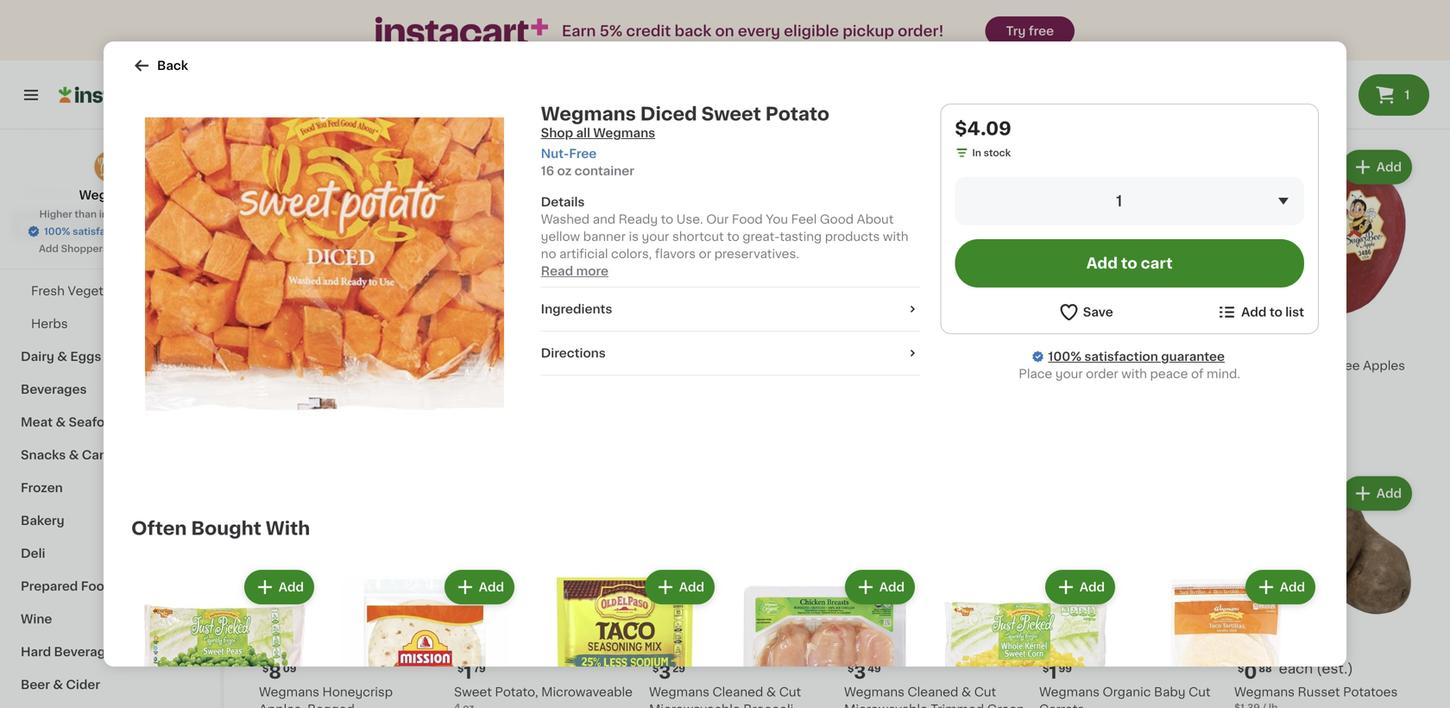 Task type: describe. For each thing, give the bounding box(es) containing it.
$ inside $ 11 wegmans fresh cut watermelon chunks, family pack
[[1043, 338, 1049, 347]]

fresh vegetables
[[31, 285, 136, 297]]

& for beer
[[53, 679, 63, 691]]

about inside button
[[845, 119, 873, 129]]

watermelon
[[1040, 377, 1113, 389]]

1 vertical spatial your
[[1056, 368, 1083, 380]]

lb up 2.28
[[687, 105, 696, 115]]

organic inside organic roma tomatoes 16 oz
[[454, 360, 502, 372]]

container
[[575, 165, 635, 177]]

bought
[[191, 519, 262, 538]]

wegmans inside $ 11 wegmans fresh cut watermelon chunks, family pack
[[1040, 360, 1100, 372]]

no
[[541, 248, 557, 260]]

about left 0.4
[[1235, 102, 1264, 111]]

package inside the about 2.3 lb / package button
[[911, 119, 952, 129]]

sweet inside 'wegmans diced sweet potato shop all wegmans nut-free 16 oz container'
[[702, 105, 761, 123]]

wegmans logo image
[[94, 150, 127, 183]]

fruits
[[68, 252, 102, 264]]

about 0.4 lb each
[[1235, 102, 1319, 111]]

0 horizontal spatial stock
[[512, 394, 540, 403]]

bagged inside wegmans honeycrisp apples, bagged
[[308, 703, 355, 708]]

3 for wegmans cleaned & cut microwaveable broccol
[[659, 663, 671, 681]]

$ 0 88
[[1238, 663, 1273, 681]]

99
[[1059, 664, 1072, 674]]

wegmans link
[[79, 150, 141, 204]]

save button
[[1058, 301, 1114, 323]]

bag
[[279, 394, 297, 403]]

wegmans honeycrisp apples, bagged
[[259, 686, 393, 708]]

fresh inside wegmans fresh cut tropical fruit bowl
[[908, 360, 942, 372]]

fresh inside 'fresh fruits' link
[[31, 252, 65, 264]]

credit
[[626, 24, 671, 38]]

1 inside field
[[1117, 194, 1123, 209]]

wegmans for wegmans organic baby cut carrots
[[1040, 686, 1100, 698]]

read more button
[[541, 263, 609, 280]]

bagged inside wegmans organic bagged lemons 2 lb bag
[[374, 360, 421, 372]]

bakery link
[[10, 504, 210, 537]]

satisfaction inside button
[[73, 227, 131, 236]]

/ up 2.28
[[681, 105, 685, 115]]

apples,
[[259, 703, 304, 708]]

fresh fruits link
[[10, 242, 210, 275]]

$ 11 wegmans fresh cut watermelon chunks, family pack
[[1040, 337, 1213, 406]]

ingredients
[[541, 303, 613, 315]]

$4.09 for $4.09
[[955, 120, 1012, 138]]

cleaned for microwaveable
[[713, 686, 764, 698]]

0.4
[[1266, 102, 1282, 111]]

$4.09 / lb about 2.28 lb / package
[[649, 105, 763, 129]]

product group containing 3
[[454, 146, 636, 409]]

in
[[973, 148, 982, 158]]

ingredients button
[[541, 301, 920, 318]]

in stock
[[973, 148, 1011, 158]]

wegmans organic bagged lemons 2 lb bag
[[259, 360, 421, 403]]

1 horizontal spatial with
[[1122, 368, 1148, 380]]

organic inside wegmans organic bagged lemons 2 lb bag
[[323, 360, 371, 372]]

produce
[[21, 219, 73, 231]]

8
[[269, 663, 281, 681]]

roma
[[506, 360, 541, 372]]

products
[[825, 231, 880, 243]]

all
[[576, 127, 591, 139]]

cut for wegmans cleaned & cut microwavable trimmed gree
[[975, 686, 997, 698]]

wegmans for wegmans
[[79, 189, 141, 201]]

$4.09 for $4.09 / lb about 2.28 lb / package
[[649, 105, 678, 115]]

often
[[131, 519, 187, 538]]

16 inside 'wegmans diced sweet potato shop all wegmans nut-free 16 oz container'
[[541, 165, 555, 177]]

1 vertical spatial satisfaction
[[1085, 351, 1159, 363]]

lb right 0.4
[[1284, 102, 1293, 111]]

0 horizontal spatial microwaveable
[[542, 686, 633, 698]]

diced
[[641, 105, 697, 123]]

$ 8 09
[[263, 663, 297, 681]]

recipes
[[21, 187, 71, 199]]

each down the list
[[1273, 335, 1308, 349]]

feel
[[792, 213, 817, 225]]

tomatoes
[[544, 360, 604, 372]]

snacks & candy
[[21, 449, 123, 461]]

2 sponsored badge image from the left
[[454, 118, 506, 128]]

about 2.3 lb / package
[[845, 119, 952, 129]]

wegmans for wegmans cleaned & cut microwavable trimmed gree
[[845, 686, 905, 698]]

try free
[[1006, 25, 1054, 37]]

$16.09 element
[[845, 335, 1026, 357]]

chunks,
[[1116, 377, 1165, 389]]

& for snacks
[[69, 449, 79, 461]]

prices
[[140, 209, 171, 219]]

fresh inside fresh vegetables "link"
[[31, 285, 65, 297]]

place your order with peace of mind.
[[1019, 368, 1241, 380]]

/ inside wegmans sugar bee apples $3.49 / lb
[[1265, 377, 1269, 386]]

order
[[1086, 368, 1119, 380]]

1 horizontal spatial 100% satisfaction guarantee
[[1049, 351, 1225, 363]]

wegmans for wegmans honeycrisp apples, bagged
[[259, 686, 320, 698]]

& inside the wegmans cleaned & cut microwaveable broccol
[[767, 686, 776, 698]]

1 button
[[1359, 74, 1430, 116]]

many
[[471, 394, 499, 403]]

many in stock
[[471, 394, 540, 403]]

great-
[[743, 231, 780, 243]]

service type group
[[778, 78, 960, 112]]

guarantee inside button
[[133, 227, 183, 236]]

add to list button
[[1217, 301, 1305, 323]]

wegmans diced sweet potato shop all wegmans nut-free 16 oz container
[[541, 105, 830, 177]]

& for dairy
[[57, 351, 67, 363]]

produce link
[[10, 209, 210, 242]]

order!
[[898, 24, 944, 38]]

$0.88 each (estimated) element
[[1235, 661, 1416, 683]]

wegmans for wegmans cleaned & cut microwaveable broccol
[[649, 686, 710, 698]]

about 2.3 lb / package button
[[845, 0, 1026, 131]]

our
[[707, 213, 729, 225]]

cut for wegmans organic baby cut carrots
[[1189, 686, 1211, 698]]

add to cart
[[1087, 256, 1173, 271]]

1 horizontal spatial 100%
[[1049, 351, 1082, 363]]

each right 0.4
[[1295, 102, 1319, 111]]

add shoppers club to save
[[39, 244, 171, 253]]

every
[[738, 24, 781, 38]]

herbs link
[[10, 307, 210, 340]]

1 horizontal spatial guarantee
[[1162, 351, 1225, 363]]

each right 88
[[1279, 662, 1314, 676]]

add to cart button
[[955, 239, 1305, 288]]

1 vertical spatial each (est.)
[[1273, 335, 1348, 349]]

lists link
[[10, 114, 210, 149]]

sweet potato, microwaveable
[[454, 686, 633, 698]]

$ for wegmans honeycrisp apples, bagged
[[263, 664, 269, 674]]

& for meat
[[56, 416, 66, 428]]

100% satisfaction guarantee inside button
[[44, 227, 183, 236]]

honeycrisp
[[323, 686, 393, 698]]

lb inside wegmans sugar bee apples $3.49 / lb
[[1272, 377, 1281, 386]]

recipes link
[[10, 176, 210, 209]]

about inside details washed and ready to use.  our food you feel good about yellow banner is your shortcut to great-tasting products with no artificial colors, flavors or preservatives. read more
[[857, 213, 894, 225]]

49 for wegmans organic bagged lemons
[[282, 338, 295, 347]]

0 vertical spatial stock
[[984, 148, 1011, 158]]

wegmans organic baby cut carrots
[[1040, 686, 1211, 708]]

5%
[[600, 24, 623, 38]]

carrots
[[1040, 703, 1085, 708]]

0 vertical spatial (est.)
[[1311, 47, 1348, 61]]

/ inside the about 2.3 lb / package button
[[904, 119, 908, 129]]

lb inside the about 2.3 lb / package button
[[893, 119, 902, 129]]

cut inside $ 11 wegmans fresh cut watermelon chunks, family pack
[[1140, 360, 1162, 372]]

wegmans for wegmans sugar bee apples $3.49 / lb
[[1235, 360, 1295, 372]]

100% satisfaction guarantee link
[[1049, 348, 1225, 365]]

mind.
[[1207, 368, 1241, 380]]

product group containing wegmans fresh cut tropical fruit bowl
[[845, 146, 1026, 442]]

free
[[569, 148, 597, 160]]

yellow
[[541, 231, 580, 243]]

tasting
[[780, 231, 822, 243]]

russet
[[1298, 686, 1341, 698]]

food
[[732, 213, 763, 225]]

read
[[541, 265, 573, 277]]

organic inside wegmans organic baby cut carrots
[[1103, 686, 1151, 698]]

shortcut
[[673, 231, 724, 243]]

to inside add to cart button
[[1122, 256, 1138, 271]]

/ right 2.28
[[715, 119, 719, 129]]

baby
[[1155, 686, 1186, 698]]

beer & cider link
[[10, 668, 210, 701]]

flavors
[[655, 248, 696, 260]]

1 vertical spatial sweet
[[454, 686, 492, 698]]



Task type: vqa. For each thing, say whether or not it's contained in the screenshot.
About 2.3 lb / package button
yes



Task type: locate. For each thing, give the bounding box(es) containing it.
beverages up cider
[[54, 646, 120, 658]]

oz inside 'wegmans diced sweet potato shop all wegmans nut-free 16 oz container'
[[557, 165, 572, 177]]

cut inside wegmans organic baby cut carrots
[[1189, 686, 1211, 698]]

wegmans up all
[[541, 105, 636, 123]]

cut
[[945, 360, 967, 372], [1140, 360, 1162, 372], [780, 686, 802, 698], [975, 686, 997, 698], [1189, 686, 1211, 698]]

fresh fruits
[[31, 252, 102, 264]]

wegmans for wegmans diced sweet potato shop all wegmans nut-free 16 oz container
[[541, 105, 636, 123]]

oz inside organic roma tomatoes 16 oz
[[467, 377, 478, 386]]

1 horizontal spatial satisfaction
[[1085, 351, 1159, 363]]

0 vertical spatial sweet
[[702, 105, 761, 123]]

0 horizontal spatial 49
[[282, 338, 295, 347]]

0 horizontal spatial with
[[883, 231, 909, 243]]

good
[[820, 213, 854, 225]]

fresh inside $ 11 wegmans fresh cut watermelon chunks, family pack
[[1103, 360, 1137, 372]]

49 for wegmans cleaned & cut microwavable trimmed gree
[[868, 664, 881, 674]]

beverages link
[[10, 373, 210, 406]]

each up about 0.4 lb each
[[1273, 47, 1307, 61]]

1 inside button
[[1405, 89, 1410, 101]]

sweet right diced
[[702, 105, 761, 123]]

wegmans inside wegmans sugar bee apples $3.49 / lb
[[1235, 360, 1295, 372]]

100% up watermelon
[[1049, 351, 1082, 363]]

to left 'cart'
[[1122, 256, 1138, 271]]

wegmans up carrots
[[1040, 686, 1100, 698]]

$ up microwavable
[[848, 664, 854, 674]]

0 horizontal spatial $4.09
[[649, 105, 678, 115]]

49 up organic roma tomatoes 16 oz
[[478, 338, 491, 347]]

wegmans sugar bee apples $3.49 / lb
[[1235, 360, 1406, 386]]

1 vertical spatial with
[[1122, 368, 1148, 380]]

$ 3 49 for wegmans cleaned & cut microwavable trimmed gree
[[848, 663, 881, 681]]

$ up lemons
[[263, 338, 269, 347]]

1 vertical spatial microwaveable
[[649, 703, 741, 708]]

lb right $3.49
[[1272, 377, 1281, 386]]

3 for wegmans cleaned & cut microwavable trimmed gree
[[854, 663, 866, 681]]

$ for sweet potato, microwaveable
[[458, 664, 464, 674]]

wegmans up $3.49
[[1235, 360, 1295, 372]]

lemons
[[259, 377, 308, 389]]

0 horizontal spatial cleaned
[[713, 686, 764, 698]]

3 for organic roma tomatoes
[[464, 337, 476, 355]]

wegmans
[[541, 105, 636, 123], [79, 189, 141, 201], [259, 360, 320, 372], [845, 360, 905, 372], [1040, 360, 1100, 372], [1235, 360, 1295, 372], [259, 686, 320, 698], [649, 686, 710, 698], [845, 686, 905, 698], [1040, 686, 1100, 698], [1235, 686, 1295, 698]]

ready
[[619, 213, 658, 225]]

$ left '99'
[[1043, 664, 1049, 674]]

wegmans up higher than in-store prices link
[[79, 189, 141, 201]]

add
[[401, 161, 427, 173], [597, 161, 622, 173], [1377, 161, 1402, 173], [39, 244, 59, 253], [1087, 256, 1118, 271], [1242, 306, 1267, 318], [1377, 487, 1402, 500], [279, 581, 304, 593], [479, 581, 504, 593], [679, 581, 705, 593], [880, 581, 905, 593], [1080, 581, 1105, 593], [1280, 581, 1306, 593]]

0 vertical spatial with
[[883, 231, 909, 243]]

$ 3 49 inside product "group"
[[458, 337, 491, 355]]

1 vertical spatial (est.)
[[1311, 335, 1348, 349]]

wegmans inside wegmans honeycrisp apples, bagged
[[259, 686, 320, 698]]

add button
[[369, 152, 435, 183], [564, 152, 630, 183], [1344, 152, 1411, 183], [1344, 478, 1411, 509], [246, 572, 313, 603], [446, 572, 513, 603], [647, 572, 713, 603], [847, 572, 914, 603], [1047, 572, 1114, 603], [1248, 572, 1314, 603]]

list
[[1286, 306, 1305, 318]]

washed
[[541, 213, 590, 225]]

0 horizontal spatial 100% satisfaction guarantee
[[44, 227, 183, 236]]

1 vertical spatial beverages
[[54, 646, 120, 658]]

49 inside $ 7 49
[[282, 338, 295, 347]]

details
[[541, 196, 585, 208]]

0 horizontal spatial bagged
[[308, 703, 355, 708]]

about inside '$4.09 / lb about 2.28 lb / package'
[[649, 119, 678, 129]]

1 horizontal spatial your
[[1056, 368, 1083, 380]]

100% satisfaction guarantee up add shoppers club to save link
[[44, 227, 183, 236]]

100%
[[44, 227, 70, 236], [1049, 351, 1082, 363]]

banner
[[583, 231, 626, 243]]

wegmans up watermelon
[[1040, 360, 1100, 372]]

your inside details washed and ready to use.  our food you feel good about yellow banner is your shortcut to great-tasting products with no artificial colors, flavors or preservatives. read more
[[642, 231, 670, 243]]

cleaned for microwavable
[[908, 686, 959, 698]]

potato,
[[495, 686, 539, 698]]

cut inside wegmans fresh cut tropical fruit bowl
[[945, 360, 967, 372]]

wegmans up lemons
[[259, 360, 320, 372]]

of
[[1192, 368, 1204, 380]]

0 horizontal spatial 3
[[464, 337, 476, 355]]

0 vertical spatial 16
[[541, 165, 555, 177]]

16 inside organic roma tomatoes 16 oz
[[454, 377, 465, 386]]

0 horizontal spatial oz
[[467, 377, 478, 386]]

2 vertical spatial (est.)
[[1317, 662, 1354, 676]]

foods
[[81, 580, 120, 592]]

$ 3 49 up "many"
[[458, 337, 491, 355]]

each (est.) inside the $0.88 each (estimated) element
[[1279, 662, 1354, 676]]

wegmans cleaned & cut microwavable trimmed gree
[[845, 686, 1025, 708]]

back
[[157, 60, 188, 72]]

1 vertical spatial bagged
[[308, 703, 355, 708]]

0 vertical spatial guarantee
[[133, 227, 183, 236]]

microwaveable inside the wegmans cleaned & cut microwaveable broccol
[[649, 703, 741, 708]]

/
[[681, 105, 685, 115], [715, 119, 719, 129], [904, 119, 908, 129], [1265, 377, 1269, 386]]

0 vertical spatial microwaveable
[[542, 686, 633, 698]]

$ for wegmans organic bagged lemons
[[263, 338, 269, 347]]

package inside '$4.09 / lb about 2.28 lb / package'
[[722, 119, 763, 129]]

1 vertical spatial 100% satisfaction guarantee
[[1049, 351, 1225, 363]]

$ for wegmans cleaned & cut microwaveable broccol
[[653, 664, 659, 674]]

your
[[642, 231, 670, 243], [1056, 368, 1083, 380]]

$ inside $ 8 09
[[263, 664, 269, 674]]

100% down higher
[[44, 227, 70, 236]]

0 vertical spatial satisfaction
[[73, 227, 131, 236]]

$ 3 49 for organic roma tomatoes
[[458, 337, 491, 355]]

your up pack
[[1056, 368, 1083, 380]]

wegmans up microwavable
[[845, 686, 905, 698]]

fresh up herbs
[[31, 285, 65, 297]]

snacks & candy link
[[10, 439, 210, 471]]

dairy & eggs link
[[10, 340, 210, 373]]

about left 2.3
[[845, 119, 873, 129]]

$ for organic roma tomatoes
[[458, 338, 464, 347]]

each (est.) up about 0.4 lb each
[[1273, 47, 1348, 61]]

0 horizontal spatial sponsored badge image
[[259, 118, 311, 128]]

49 right 7
[[282, 338, 295, 347]]

1 cleaned from the left
[[713, 686, 764, 698]]

add to list
[[1242, 306, 1305, 318]]

club
[[110, 244, 134, 253]]

1 horizontal spatial sponsored badge image
[[454, 118, 506, 128]]

$ up organic roma tomatoes 16 oz
[[458, 338, 464, 347]]

you
[[766, 213, 788, 225]]

0 horizontal spatial satisfaction
[[73, 227, 131, 236]]

seafood
[[69, 416, 121, 428]]

(est.) up the russet
[[1317, 662, 1354, 676]]

directions
[[541, 347, 606, 359]]

wegmans for wegmans russet potatoes
[[1235, 686, 1295, 698]]

package
[[722, 119, 763, 129], [911, 119, 952, 129]]

with down 100% satisfaction guarantee link
[[1122, 368, 1148, 380]]

herbs
[[31, 318, 68, 330]]

1 horizontal spatial 49
[[478, 338, 491, 347]]

sweet down '$ 1 79'
[[454, 686, 492, 698]]

product group containing 7
[[259, 146, 440, 405]]

1 horizontal spatial bagged
[[374, 360, 421, 372]]

artificial
[[560, 248, 608, 260]]

0 horizontal spatial your
[[642, 231, 670, 243]]

&
[[57, 351, 67, 363], [56, 416, 66, 428], [69, 449, 79, 461], [53, 679, 63, 691], [767, 686, 776, 698], [962, 686, 972, 698]]

2 vertical spatial each (est.)
[[1279, 662, 1354, 676]]

to left save
[[136, 244, 146, 253]]

earn 5% credit back on every eligible pickup order!
[[562, 24, 944, 38]]

package right 2.3
[[911, 119, 952, 129]]

1 horizontal spatial oz
[[557, 165, 572, 177]]

wegmans fresh cut tropical fruit bowl
[[845, 360, 1018, 389]]

0 vertical spatial each (est.)
[[1273, 47, 1348, 61]]

details button
[[541, 193, 920, 211]]

to inside add to list button
[[1270, 306, 1283, 318]]

meat
[[21, 416, 53, 428]]

beverages down dairy & eggs
[[21, 383, 87, 395]]

nut-
[[541, 148, 569, 160]]

potatoes
[[1344, 686, 1398, 698]]

wegmans up apples,
[[259, 686, 320, 698]]

product group containing 0
[[1235, 473, 1416, 708]]

100% inside button
[[44, 227, 70, 236]]

$ 3 49 up microwavable
[[848, 663, 881, 681]]

1 horizontal spatial sweet
[[702, 105, 761, 123]]

wegmans down $ 3 29
[[649, 686, 710, 698]]

79
[[474, 664, 486, 674]]

pickup
[[843, 24, 895, 38]]

product group containing each (est.)
[[1235, 146, 1416, 418]]

1 horizontal spatial microwaveable
[[649, 703, 741, 708]]

$ left 88
[[1238, 664, 1245, 674]]

cut inside wegmans cleaned & cut microwavable trimmed gree
[[975, 686, 997, 698]]

fresh up chunks,
[[1103, 360, 1137, 372]]

1 vertical spatial 16
[[454, 377, 465, 386]]

(est.) up about 0.4 lb each
[[1311, 47, 1348, 61]]

guarantee up save
[[133, 227, 183, 236]]

fresh down $16.09 element at right
[[908, 360, 942, 372]]

1 package from the left
[[722, 119, 763, 129]]

wegmans for wegmans fresh cut tropical fruit bowl
[[845, 360, 905, 372]]

colors,
[[611, 248, 652, 260]]

to inside add shoppers club to save link
[[136, 244, 146, 253]]

sugar
[[1298, 360, 1334, 372]]

pack
[[1040, 394, 1074, 406]]

1 vertical spatial stock
[[512, 394, 540, 403]]

0 vertical spatial your
[[642, 231, 670, 243]]

oz down nut-
[[557, 165, 572, 177]]

1 vertical spatial $ 3 49
[[848, 663, 881, 681]]

100% satisfaction guarantee up place your order with peace of mind.
[[1049, 351, 1225, 363]]

instacart plus icon image
[[376, 17, 548, 45]]

in
[[501, 394, 510, 403]]

guarantee
[[133, 227, 183, 236], [1162, 351, 1225, 363]]

1 horizontal spatial package
[[911, 119, 952, 129]]

guarantee up of
[[1162, 351, 1225, 363]]

each (est.) up the sugar
[[1273, 335, 1348, 349]]

stock
[[984, 148, 1011, 158], [512, 394, 540, 403]]

shop
[[541, 127, 573, 139]]

often bought with
[[131, 519, 310, 538]]

than
[[75, 209, 97, 219]]

lb right 2.3
[[893, 119, 902, 129]]

lb right 2
[[267, 394, 277, 403]]

satisfaction up place your order with peace of mind.
[[1085, 351, 1159, 363]]

$ inside $ 7 49
[[263, 338, 269, 347]]

product group containing 11
[[1040, 146, 1221, 459]]

0 horizontal spatial package
[[722, 119, 763, 129]]

each (est.) up wegmans russet potatoes
[[1279, 662, 1354, 676]]

microwaveable down '29'
[[649, 703, 741, 708]]

prepared foods
[[21, 580, 120, 592]]

deli
[[21, 547, 45, 560]]

cleaned
[[713, 686, 764, 698], [908, 686, 959, 698]]

sponsored badge image
[[259, 118, 311, 128], [454, 118, 506, 128]]

1 horizontal spatial $ 3 49
[[848, 663, 881, 681]]

/ right 2.3
[[904, 119, 908, 129]]

1 field
[[955, 177, 1305, 225]]

lb inside wegmans organic bagged lemons 2 lb bag
[[267, 394, 277, 403]]

$3.49
[[1235, 377, 1263, 386]]

wegmans inside wegmans cleaned & cut microwavable trimmed gree
[[845, 686, 905, 698]]

0 vertical spatial $ 3 49
[[458, 337, 491, 355]]

(est.) up the sugar
[[1311, 335, 1348, 349]]

2 cleaned from the left
[[908, 686, 959, 698]]

to left use.
[[661, 213, 674, 225]]

wegmans down $ 0 88
[[1235, 686, 1295, 698]]

with right the products
[[883, 231, 909, 243]]

directions button
[[541, 345, 920, 362]]

3 up "many"
[[464, 337, 476, 355]]

2 package from the left
[[911, 119, 952, 129]]

$ inside $ 1 99
[[1043, 664, 1049, 674]]

save
[[1084, 306, 1114, 318]]

2 horizontal spatial 3
[[854, 663, 866, 681]]

with inside details washed and ready to use.  our food you feel good about yellow banner is your shortcut to great-tasting products with no artificial colors, flavors or preservatives. read more
[[883, 231, 909, 243]]

wegmans diced sweet potato image
[[76, 0, 579, 443]]

wegmans inside the wegmans cleaned & cut microwaveable broccol
[[649, 686, 710, 698]]

cut inside the wegmans cleaned & cut microwaveable broccol
[[780, 686, 802, 698]]

None search field
[[247, 71, 756, 119]]

to down food
[[727, 231, 740, 243]]

0 vertical spatial 100% satisfaction guarantee
[[44, 227, 183, 236]]

& inside wegmans cleaned & cut microwavable trimmed gree
[[962, 686, 972, 698]]

0 vertical spatial bagged
[[374, 360, 421, 372]]

(est.)
[[1311, 47, 1348, 61], [1311, 335, 1348, 349], [1317, 662, 1354, 676]]

lists
[[48, 125, 78, 137]]

3 left '29'
[[659, 663, 671, 681]]

in-
[[99, 209, 112, 219]]

0 vertical spatial oz
[[557, 165, 572, 177]]

$ inside '$ 1 79'
[[458, 664, 464, 674]]

satisfaction down higher than in-store prices
[[73, 227, 131, 236]]

your right the is
[[642, 231, 670, 243]]

09
[[283, 664, 297, 674]]

higher than in-store prices
[[39, 209, 171, 219]]

1 vertical spatial 100%
[[1049, 351, 1082, 363]]

$ left '29'
[[653, 664, 659, 674]]

wegmans up bowl
[[845, 360, 905, 372]]

wegmans fresh cut tropical fruit bowl button
[[845, 146, 1026, 426]]

wegmans for wegmans organic bagged lemons 2 lb bag
[[259, 360, 320, 372]]

cut for wegmans cleaned & cut microwaveable broccol
[[780, 686, 802, 698]]

wegmans russet potatoes
[[1235, 686, 1398, 698]]

$ left 79
[[458, 664, 464, 674]]

frozen
[[21, 482, 63, 494]]

add shoppers club to save link
[[39, 242, 181, 256]]

use.
[[677, 213, 703, 225]]

$4.09 up "wegmans"
[[649, 105, 678, 115]]

oz up "many"
[[467, 377, 478, 386]]

wegmans inside wegmans organic bagged lemons 2 lb bag
[[259, 360, 320, 372]]

$ 3 29
[[653, 663, 686, 681]]

$ up place
[[1043, 338, 1049, 347]]

microwaveable
[[542, 686, 633, 698], [649, 703, 741, 708]]

0 vertical spatial beverages
[[21, 383, 87, 395]]

2
[[259, 394, 265, 403]]

cider
[[66, 679, 100, 691]]

candy
[[82, 449, 123, 461]]

with
[[883, 231, 909, 243], [1122, 368, 1148, 380]]

instacart logo image
[[59, 85, 162, 105]]

49 for organic roma tomatoes
[[478, 338, 491, 347]]

$ inside $ 3 29
[[653, 664, 659, 674]]

$ for wegmans organic baby cut carrots
[[1043, 664, 1049, 674]]

each
[[1273, 47, 1307, 61], [1295, 102, 1319, 111], [1273, 335, 1308, 349], [1279, 662, 1314, 676]]

store
[[112, 209, 138, 219]]

0 horizontal spatial 16
[[454, 377, 465, 386]]

cleaned inside wegmans cleaned & cut microwavable trimmed gree
[[908, 686, 959, 698]]

or
[[699, 248, 712, 260]]

package right 2.28
[[722, 119, 763, 129]]

wegmans inside wegmans fresh cut tropical fruit bowl
[[845, 360, 905, 372]]

tropical
[[970, 360, 1018, 372]]

$4.09 inside '$4.09 / lb about 2.28 lb / package'
[[649, 105, 678, 115]]

product group
[[259, 0, 440, 133], [454, 0, 636, 133], [259, 146, 440, 405], [454, 146, 636, 409], [845, 146, 1026, 442], [1040, 146, 1221, 459], [1235, 146, 1416, 418], [1235, 473, 1416, 708], [131, 566, 318, 708], [332, 566, 518, 708], [532, 566, 718, 708], [732, 566, 919, 708], [933, 566, 1119, 708], [1133, 566, 1319, 708]]

on
[[715, 24, 735, 38]]

$4.09 up in
[[955, 120, 1012, 138]]

0 horizontal spatial $ 3 49
[[458, 337, 491, 355]]

0 horizontal spatial guarantee
[[133, 227, 183, 236]]

lb right 2.28
[[704, 119, 713, 129]]

microwavable
[[845, 703, 928, 708]]

peace
[[1151, 368, 1189, 380]]

1 vertical spatial guarantee
[[1162, 351, 1225, 363]]

$ left 09
[[263, 664, 269, 674]]

apples
[[1364, 360, 1406, 372]]

about left 2.28
[[649, 119, 678, 129]]

free
[[1029, 25, 1054, 37]]

29
[[673, 664, 686, 674]]

each (est.)
[[1273, 47, 1348, 61], [1273, 335, 1348, 349], [1279, 662, 1354, 676]]

2 horizontal spatial 49
[[868, 664, 881, 674]]

49 up microwavable
[[868, 664, 881, 674]]

1 horizontal spatial $4.09
[[955, 120, 1012, 138]]

1 horizontal spatial 3
[[659, 663, 671, 681]]

0 horizontal spatial 100%
[[44, 227, 70, 236]]

wegmans inside 'wegmans diced sweet potato shop all wegmans nut-free 16 oz container'
[[541, 105, 636, 123]]

about up the products
[[857, 213, 894, 225]]

1 vertical spatial $4.09
[[955, 120, 1012, 138]]

$ for wegmans cleaned & cut microwavable trimmed gree
[[848, 664, 854, 674]]

0 vertical spatial 100%
[[44, 227, 70, 236]]

/ right $3.49
[[1265, 377, 1269, 386]]

frozen link
[[10, 471, 210, 504]]

1 horizontal spatial cleaned
[[908, 686, 959, 698]]

0 horizontal spatial sweet
[[454, 686, 492, 698]]

wegmans inside wegmans organic baby cut carrots
[[1040, 686, 1100, 698]]

microwaveable right potato, on the bottom of the page
[[542, 686, 633, 698]]

1 horizontal spatial stock
[[984, 148, 1011, 158]]

fresh down produce
[[31, 252, 65, 264]]

1 sponsored badge image from the left
[[259, 118, 311, 128]]

cleaned inside the wegmans cleaned & cut microwaveable broccol
[[713, 686, 764, 698]]

0 vertical spatial $4.09
[[649, 105, 678, 115]]

$ inside $ 0 88
[[1238, 664, 1245, 674]]

trimmed
[[931, 703, 985, 708]]

3 up microwavable
[[854, 663, 866, 681]]

1 vertical spatial oz
[[467, 377, 478, 386]]

$ 1 79
[[458, 663, 486, 681]]

to left the list
[[1270, 306, 1283, 318]]

1 horizontal spatial 16
[[541, 165, 555, 177]]

(est.) inside the $0.88 each (estimated) element
[[1317, 662, 1354, 676]]



